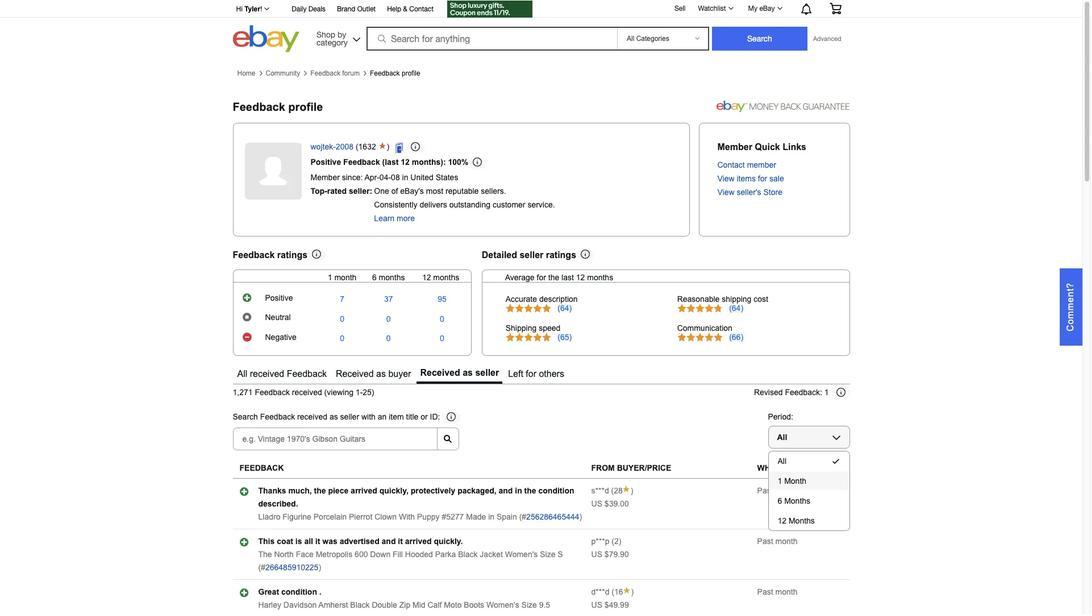 Task type: describe. For each thing, give the bounding box(es) containing it.
all received feedback button
[[234, 365, 330, 384]]

average
[[505, 273, 535, 282]]

(64) button for shipping
[[728, 303, 746, 313]]

month for us $49.99
[[776, 587, 798, 597]]

1 month
[[778, 477, 807, 486]]

more
[[397, 214, 415, 223]]

north
[[274, 550, 294, 559]]

women's inside the great condition . harley davidson amherst black double zip mid calf moto boots women's size 9.5 (#
[[487, 601, 519, 610]]

buyer
[[389, 369, 411, 379]]

revised feedback: 1
[[755, 388, 829, 397]]

( inside p***p ( 2 ) us $79.90
[[612, 537, 615, 546]]

brand outlet
[[337, 5, 376, 13]]

the for last
[[549, 273, 560, 282]]

12 right (last
[[401, 157, 410, 166]]

(64) button for description
[[556, 303, 574, 313]]

past month for $39.00
[[758, 486, 798, 495]]

s***d
[[592, 486, 609, 495]]

shop by category
[[317, 30, 348, 47]]

since:
[[342, 173, 363, 182]]

2 past month from the top
[[758, 537, 798, 546]]

from
[[592, 464, 615, 473]]

ebay money back guarantee policy image
[[717, 99, 850, 112]]

sellers.
[[481, 186, 506, 195]]

advanced link
[[808, 27, 847, 50]]

item
[[389, 412, 404, 421]]

(# inside the thanks much, the piece arrived quickly, protectively packaged,  and in the condition described. lladro figurine porcelain pierrot clown with puppy  #5277 made in spain (# 256286465444 )
[[519, 512, 527, 521]]

made
[[466, 512, 486, 521]]

protectively
[[411, 486, 456, 495]]

left for others button
[[505, 365, 568, 384]]

harley
[[258, 601, 281, 610]]

is
[[296, 537, 302, 546]]

12 down 6 months
[[778, 516, 787, 525]]

wojtek-2008 link
[[311, 142, 354, 153]]

from buyer/price element
[[592, 464, 672, 473]]

view seller's store link
[[718, 188, 783, 197]]

united
[[411, 173, 434, 182]]

(65) button
[[556, 332, 574, 342]]

1632
[[359, 142, 376, 151]]

feedback element
[[240, 464, 284, 473]]

$79.90
[[605, 550, 629, 559]]

2 past month element from the top
[[758, 537, 798, 546]]

zip
[[400, 601, 411, 610]]

deals
[[309, 5, 326, 13]]

great
[[258, 587, 279, 597]]

all received feedback
[[237, 369, 327, 379]]

condition inside the thanks much, the piece arrived quickly, protectively packaged,  and in the condition described. lladro figurine porcelain pierrot clown with puppy  #5277 made in spain (# 256286465444 )
[[539, 486, 575, 495]]

detailed
[[482, 250, 517, 260]]

none submit inside shop by category banner
[[712, 27, 808, 51]]

this coat is all it was advertised and it arrived quickly.
[[258, 537, 463, 546]]

months):
[[412, 157, 446, 166]]

outlet
[[357, 5, 376, 13]]

2 vertical spatial all
[[778, 457, 787, 466]]

packaged,
[[458, 486, 497, 495]]

face
[[296, 550, 314, 559]]

cost
[[754, 294, 769, 303]]

feedback profile for the feedback profile page for wojtek-2008 element
[[233, 101, 323, 113]]

consistently
[[374, 200, 418, 209]]

Search for anything text field
[[368, 28, 615, 49]]

(64) for description
[[558, 303, 572, 313]]

us for d***d
[[592, 601, 603, 610]]

12 right 6 months
[[422, 273, 431, 282]]

(65)
[[558, 332, 572, 342]]

search
[[233, 412, 258, 421]]

get the coupon image
[[447, 1, 533, 18]]

7 button
[[340, 295, 345, 304]]

from buyer/price
[[592, 464, 672, 473]]

64 ratings received on accurate description. click to check average rating. element
[[558, 303, 572, 313]]

home
[[237, 69, 256, 77]]

us inside p***p ( 2 ) us $79.90
[[592, 550, 603, 559]]

service.
[[528, 200, 555, 209]]

watchlist link
[[692, 2, 739, 15]]

( right d***d in the right of the page
[[612, 587, 615, 597]]

for for left for others
[[526, 369, 537, 379]]

click to go to wojtek-2008 ebay store image
[[395, 142, 407, 153]]

community
[[266, 69, 300, 77]]

!
[[260, 5, 262, 13]]

1 month
[[328, 273, 357, 282]]

learn
[[374, 214, 395, 223]]

2 past from the top
[[758, 537, 774, 546]]

(64) for shipping
[[730, 303, 744, 313]]

fill
[[393, 550, 403, 559]]

1 vertical spatial in
[[515, 486, 522, 495]]

( right 2008
[[356, 142, 359, 151]]

shipping
[[506, 323, 537, 332]]

detailed seller ratings
[[482, 250, 577, 260]]

1 for 1 month
[[328, 273, 332, 282]]

reputable
[[446, 186, 479, 195]]

1 for 1 month
[[778, 477, 783, 486]]

much,
[[288, 486, 312, 495]]

us $39.00
[[592, 499, 629, 508]]

positive feedback (last 12 months): 100%
[[311, 157, 469, 166]]

feedback profile for feedback profile link
[[370, 69, 421, 77]]

65 ratings received on shipping speed. click to check average rating. element
[[558, 332, 572, 342]]

reasonable
[[678, 294, 720, 303]]

(# inside the great condition . harley davidson amherst black double zip mid calf moto boots women's size 9.5 (#
[[258, 614, 266, 614]]

member
[[747, 160, 777, 169]]

past for us $39.00
[[758, 486, 774, 495]]

hi
[[236, 5, 243, 13]]

12 months
[[778, 516, 815, 525]]

66 ratings received on communication. click to check average rating. element
[[730, 332, 744, 342]]

received inside button
[[250, 369, 284, 379]]

with
[[399, 512, 415, 521]]

moto
[[444, 601, 462, 610]]

( right s***d
[[612, 486, 614, 495]]

25)
[[363, 388, 374, 397]]

received for 1,271
[[292, 388, 322, 397]]

profile for feedback profile link
[[402, 69, 421, 77]]

view items for sale link
[[718, 174, 785, 183]]

95
[[438, 295, 447, 304]]

shipping speed
[[506, 323, 561, 332]]

266485910225 )
[[266, 563, 321, 572]]

when element
[[758, 464, 782, 473]]

arrived inside the thanks much, the piece arrived quickly, protectively packaged,  and in the condition described. lladro figurine porcelain pierrot clown with puppy  #5277 made in spain (# 256286465444 )
[[351, 486, 377, 495]]

( 16
[[610, 587, 624, 597]]

store
[[764, 188, 783, 197]]

states
[[436, 173, 459, 182]]

speed
[[539, 323, 561, 332]]

list box inside feedback profile main content
[[768, 451, 850, 531]]

select the feedback time period you want to see element
[[768, 412, 794, 421]]

feedback
[[240, 464, 284, 473]]

#5277
[[442, 512, 464, 521]]

mid
[[413, 601, 426, 610]]

us for s***d
[[592, 499, 603, 508]]

1 it from the left
[[315, 537, 320, 546]]

for for average for the last 12 months
[[537, 273, 546, 282]]

brand outlet link
[[337, 3, 376, 16]]

lladro
[[258, 512, 281, 521]]

months for 12 months
[[789, 516, 815, 525]]

feedback forum
[[311, 69, 360, 77]]

revised
[[755, 388, 783, 397]]

all inside dropdown button
[[778, 433, 788, 442]]

my ebay
[[749, 5, 775, 13]]



Task type: locate. For each thing, give the bounding box(es) containing it.
0 horizontal spatial in
[[402, 173, 409, 182]]

1 horizontal spatial seller
[[476, 368, 499, 377]]

and inside the thanks much, the piece arrived quickly, protectively packaged,  and in the condition described. lladro figurine porcelain pierrot clown with puppy  #5277 made in spain (# 256286465444 )
[[499, 486, 513, 495]]

feedback left by buyer. element for us $49.99
[[592, 587, 610, 597]]

feedback left by buyer. element
[[592, 486, 609, 495], [592, 537, 610, 546], [592, 587, 610, 597]]

past month for $49.99
[[758, 587, 798, 597]]

2 horizontal spatial 1
[[825, 388, 829, 397]]

2 us from the top
[[592, 550, 603, 559]]

member up contact member link at the right top of page
[[718, 142, 753, 152]]

all inside button
[[237, 369, 247, 379]]

and up spain
[[499, 486, 513, 495]]

0 vertical spatial for
[[758, 174, 768, 183]]

0 vertical spatial 6
[[372, 273, 377, 282]]

1 horizontal spatial black
[[458, 550, 478, 559]]

received for search
[[297, 412, 328, 421]]

feedback inside all received feedback button
[[287, 369, 327, 379]]

1 horizontal spatial and
[[499, 486, 513, 495]]

feedback left by buyer. element containing p***p
[[592, 537, 610, 546]]

0 horizontal spatial months
[[379, 273, 405, 282]]

feedback left by buyer. element containing d***d
[[592, 587, 610, 597]]

1 months from the left
[[379, 273, 405, 282]]

contact up items
[[718, 160, 745, 169]]

2 vertical spatial feedback left by buyer. element
[[592, 587, 610, 597]]

feedback left by buyer. element left 2
[[592, 537, 610, 546]]

positive down wojtek-
[[311, 157, 341, 166]]

1 vertical spatial for
[[537, 273, 546, 282]]

reasonable shipping cost
[[678, 294, 769, 303]]

feedback profile main content
[[233, 64, 1083, 614]]

1 view from the top
[[718, 174, 735, 183]]

profile for the feedback profile page for wojtek-2008 element
[[288, 101, 323, 113]]

contact
[[410, 5, 434, 13], [718, 160, 745, 169]]

received up 1-
[[336, 369, 374, 379]]

double
[[372, 601, 397, 610]]

top-
[[311, 186, 327, 195]]

contact inside "contact member view items for sale view seller's store"
[[718, 160, 745, 169]]

received as seller button
[[417, 365, 503, 384]]

thanks much, the piece arrived quickly, protectively packaged,  and in the condition described. element
[[258, 486, 575, 508]]

2 (64) from the left
[[730, 303, 744, 313]]

coat
[[277, 537, 293, 546]]

0 horizontal spatial (64)
[[558, 303, 572, 313]]

2 horizontal spatial in
[[515, 486, 522, 495]]

(64) button up speed
[[556, 303, 574, 313]]

black right "parka"
[[458, 550, 478, 559]]

as up e.g. vintage 1970's gibson guitars text field
[[330, 412, 338, 421]]

1 vertical spatial women's
[[487, 601, 519, 610]]

buyer/price
[[617, 464, 672, 473]]

arrived right piece
[[351, 486, 377, 495]]

past month element for $39.00
[[758, 486, 798, 495]]

shop by category button
[[312, 25, 363, 50]]

all up the 1 month
[[778, 457, 787, 466]]

received for received as buyer
[[336, 369, 374, 379]]

user profile for wojtek-2008 image
[[245, 143, 302, 200]]

past month element for $49.99
[[758, 587, 798, 597]]

1 vertical spatial 6
[[778, 496, 783, 506]]

2 vertical spatial past month element
[[758, 587, 798, 597]]

1 vertical spatial view
[[718, 188, 735, 197]]

great condition . element
[[258, 587, 322, 597]]

1 ratings from the left
[[277, 250, 308, 260]]

received up 1,271
[[250, 369, 284, 379]]

women's right boots
[[487, 601, 519, 610]]

37 button
[[384, 295, 393, 304]]

arrived up the hooded
[[405, 537, 432, 546]]

9.5
[[539, 601, 550, 610]]

0 vertical spatial member
[[718, 142, 753, 152]]

(# right spain
[[519, 512, 527, 521]]

the up '256286465444' link
[[525, 486, 537, 495]]

1 vertical spatial black
[[350, 601, 370, 610]]

0 vertical spatial us
[[592, 499, 603, 508]]

0 horizontal spatial contact
[[410, 5, 434, 13]]

1 vertical spatial member
[[311, 173, 340, 182]]

us down p***p
[[592, 550, 603, 559]]

outstanding
[[450, 200, 491, 209]]

2 vertical spatial received
[[297, 412, 328, 421]]

0 horizontal spatial profile
[[288, 101, 323, 113]]

2 vertical spatial for
[[526, 369, 537, 379]]

received down 1,271 feedback received (viewing 1-25)
[[297, 412, 328, 421]]

0 horizontal spatial size
[[522, 601, 537, 610]]

category
[[317, 38, 348, 47]]

1 horizontal spatial received
[[420, 368, 460, 377]]

last
[[562, 273, 574, 282]]

1 vertical spatial feedback profile
[[233, 101, 323, 113]]

1 feedback left by buyer. element from the top
[[592, 486, 609, 495]]

member inside member since: apr-04-08 in united states top-rated seller: one of ebay's most reputable sellers. consistently delivers outstanding customer service. learn more
[[311, 173, 340, 182]]

in right 08
[[402, 173, 409, 182]]

amherst
[[319, 601, 348, 610]]

feedback left by buyer. element containing s***d
[[592, 486, 609, 495]]

period:
[[768, 412, 794, 421]]

your shopping cart image
[[829, 3, 842, 14]]

6 right the 1 month
[[372, 273, 377, 282]]

0 vertical spatial 1
[[328, 273, 332, 282]]

month
[[785, 477, 807, 486]]

(# down harley
[[258, 614, 266, 614]]

0 horizontal spatial member
[[311, 173, 340, 182]]

0 vertical spatial (#
[[519, 512, 527, 521]]

it up fill
[[398, 537, 403, 546]]

feedback left by buyer. element up us $39.00
[[592, 486, 609, 495]]

past month
[[758, 486, 798, 495], [758, 537, 798, 546], [758, 587, 798, 597]]

0 vertical spatial past
[[758, 486, 774, 495]]

seller inside button
[[476, 368, 499, 377]]

) inside p***p ( 2 ) us $79.90
[[619, 537, 622, 546]]

the for piece
[[314, 486, 326, 495]]

shop by category banner
[[230, 0, 850, 55]]

d***d
[[592, 587, 610, 597]]

seller left with
[[340, 412, 359, 421]]

0 vertical spatial past month
[[758, 486, 798, 495]]

my ebay link
[[742, 2, 788, 15]]

feedback profile down the community link
[[233, 101, 323, 113]]

contact right &
[[410, 5, 434, 13]]

1 vertical spatial past month
[[758, 537, 798, 546]]

size inside the north face metropolis 600 down fill hooded parka black jacket women's size s (#
[[540, 550, 556, 559]]

1 vertical spatial received
[[292, 388, 322, 397]]

past month element
[[758, 486, 798, 495], [758, 537, 798, 546], [758, 587, 798, 597]]

2 horizontal spatial seller
[[520, 250, 544, 260]]

(# down the
[[258, 563, 266, 572]]

months
[[379, 273, 405, 282], [433, 273, 460, 282], [587, 273, 614, 282]]

black inside the north face metropolis 600 down fill hooded parka black jacket women's size s (#
[[458, 550, 478, 559]]

it
[[315, 537, 320, 546], [398, 537, 403, 546]]

seller left left
[[476, 368, 499, 377]]

received down all received feedback button
[[292, 388, 322, 397]]

for down member
[[758, 174, 768, 183]]

2 horizontal spatial the
[[549, 273, 560, 282]]

condition up the 256286465444
[[539, 486, 575, 495]]

0
[[340, 314, 345, 323], [387, 314, 391, 323], [440, 314, 445, 323], [340, 334, 345, 343], [387, 334, 391, 343], [440, 334, 445, 343]]

2 vertical spatial in
[[489, 512, 495, 521]]

0 vertical spatial received
[[250, 369, 284, 379]]

1-
[[356, 388, 363, 397]]

$39.00
[[605, 499, 629, 508]]

size left 9.5
[[522, 601, 537, 610]]

porcelain
[[314, 512, 347, 521]]

2 (64) button from the left
[[728, 303, 746, 313]]

comment? link
[[1060, 268, 1083, 346]]

for inside button
[[526, 369, 537, 379]]

an
[[378, 412, 387, 421]]

1 vertical spatial feedback left by buyer. element
[[592, 537, 610, 546]]

1 vertical spatial condition
[[281, 587, 317, 597]]

&
[[403, 5, 408, 13]]

view left seller's
[[718, 188, 735, 197]]

0 horizontal spatial black
[[350, 601, 370, 610]]

0 vertical spatial positive
[[311, 157, 341, 166]]

sale
[[770, 174, 785, 183]]

by
[[338, 30, 346, 39]]

view
[[718, 174, 735, 183], [718, 188, 735, 197]]

1 vertical spatial past month element
[[758, 537, 798, 546]]

the left piece
[[314, 486, 326, 495]]

women's
[[505, 550, 538, 559], [487, 601, 519, 610]]

the
[[258, 550, 272, 559]]

12 right last
[[576, 273, 585, 282]]

size left s
[[540, 550, 556, 559]]

feedback profile right forum
[[370, 69, 421, 77]]

account navigation
[[230, 0, 850, 19]]

(64) left cost
[[730, 303, 744, 313]]

all button
[[768, 426, 850, 449]]

in up spain
[[515, 486, 522, 495]]

1 horizontal spatial months
[[433, 273, 460, 282]]

2 it from the left
[[398, 537, 403, 546]]

04-
[[380, 173, 391, 182]]

sell
[[675, 4, 686, 12]]

2 view from the top
[[718, 188, 735, 197]]

and
[[499, 486, 513, 495], [382, 537, 396, 546]]

1 vertical spatial us
[[592, 550, 603, 559]]

1 horizontal spatial it
[[398, 537, 403, 546]]

contact inside account navigation
[[410, 5, 434, 13]]

0 vertical spatial black
[[458, 550, 478, 559]]

daily deals
[[292, 5, 326, 13]]

0 vertical spatial women's
[[505, 550, 538, 559]]

months for 6 months
[[785, 496, 811, 506]]

1 horizontal spatial in
[[489, 512, 495, 521]]

2 vertical spatial 1
[[778, 477, 783, 486]]

as for buyer
[[376, 369, 386, 379]]

feedback left by buyer. element for us $79.90
[[592, 537, 610, 546]]

6
[[372, 273, 377, 282], [778, 496, 783, 506]]

e.g. Vintage 1970's Gibson Guitars text field
[[233, 428, 438, 450]]

month for us $79.90
[[776, 537, 798, 546]]

months for 12 months
[[433, 273, 460, 282]]

items
[[737, 174, 756, 183]]

all down select the feedback time period you want to see element
[[778, 433, 788, 442]]

(# inside the north face metropolis 600 down fill hooded parka black jacket women's size s (#
[[258, 563, 266, 572]]

feedback score is 1632 element
[[359, 142, 376, 153]]

(66)
[[730, 332, 744, 342]]

shop
[[317, 30, 336, 39]]

positive up neutral
[[265, 294, 293, 303]]

list box containing all
[[768, 451, 850, 531]]

0 horizontal spatial 6
[[372, 273, 377, 282]]

condition inside the great condition . harley davidson amherst black double zip mid calf moto boots women's size 9.5 (#
[[281, 587, 317, 597]]

0 vertical spatial seller
[[520, 250, 544, 260]]

2 feedback left by buyer. element from the top
[[592, 537, 610, 546]]

in inside member since: apr-04-08 in united states top-rated seller: one of ebay's most reputable sellers. consistently delivers outstanding customer service. learn more
[[402, 173, 409, 182]]

condition
[[539, 486, 575, 495], [281, 587, 317, 597]]

0 horizontal spatial and
[[382, 537, 396, 546]]

95 button
[[438, 295, 447, 304]]

1 horizontal spatial size
[[540, 550, 556, 559]]

size inside the great condition . harley davidson amherst black double zip mid calf moto boots women's size 9.5 (#
[[522, 601, 537, 610]]

down
[[370, 550, 391, 559]]

months down 6 months
[[789, 516, 815, 525]]

it right the all
[[315, 537, 320, 546]]

hooded
[[405, 550, 433, 559]]

3 past month from the top
[[758, 587, 798, 597]]

one
[[374, 186, 389, 195]]

title
[[406, 412, 419, 421]]

feedback left by buyer. element up us $49.99 at right
[[592, 587, 610, 597]]

feedback profile link
[[370, 69, 421, 77]]

3 months from the left
[[587, 273, 614, 282]]

0 horizontal spatial condition
[[281, 587, 317, 597]]

1 past month from the top
[[758, 486, 798, 495]]

as for seller
[[463, 368, 473, 377]]

parka
[[435, 550, 456, 559]]

member for member since: apr-04-08 in united states top-rated seller: one of ebay's most reputable sellers. consistently delivers outstanding customer service. learn more
[[311, 173, 340, 182]]

advertised
[[340, 537, 380, 546]]

1 (64) from the left
[[558, 303, 572, 313]]

64 ratings received on reasonable shipping cost. click to check average rating. element
[[730, 303, 744, 313]]

0 horizontal spatial it
[[315, 537, 320, 546]]

2 vertical spatial past month
[[758, 587, 798, 597]]

1 vertical spatial positive
[[265, 294, 293, 303]]

1 vertical spatial profile
[[288, 101, 323, 113]]

us down d***d in the right of the page
[[592, 601, 603, 610]]

0 horizontal spatial received
[[336, 369, 374, 379]]

6 for 6 months
[[372, 273, 377, 282]]

0 horizontal spatial as
[[330, 412, 338, 421]]

for inside "contact member view items for sale view seller's store"
[[758, 174, 768, 183]]

1 past month element from the top
[[758, 486, 798, 495]]

0 horizontal spatial the
[[314, 486, 326, 495]]

described.
[[258, 499, 298, 508]]

black left double
[[350, 601, 370, 610]]

1 horizontal spatial 1
[[778, 477, 783, 486]]

p***p ( 2 ) us $79.90
[[592, 537, 629, 559]]

0 horizontal spatial 1
[[328, 273, 332, 282]]

help
[[387, 5, 401, 13]]

daily
[[292, 5, 307, 13]]

us down s***d
[[592, 499, 603, 508]]

2 vertical spatial (#
[[258, 614, 266, 614]]

positive for positive
[[265, 294, 293, 303]]

as left left
[[463, 368, 473, 377]]

feedback profile page for wojtek-2008 element
[[233, 101, 323, 113]]

women's inside the north face metropolis 600 down fill hooded parka black jacket women's size s (#
[[505, 550, 538, 559]]

months for 6 months
[[379, 273, 405, 282]]

1 vertical spatial seller
[[476, 368, 499, 377]]

(64) up speed
[[558, 303, 572, 313]]

1 us from the top
[[592, 499, 603, 508]]

member up top-
[[311, 173, 340, 182]]

1 vertical spatial past
[[758, 537, 774, 546]]

2 months from the left
[[433, 273, 460, 282]]

) inside the thanks much, the piece arrived quickly, protectively packaged,  and in the condition described. lladro figurine porcelain pierrot clown with puppy  #5277 made in spain (# 256286465444 )
[[580, 512, 582, 521]]

0 vertical spatial and
[[499, 486, 513, 495]]

for right average
[[537, 273, 546, 282]]

0 horizontal spatial (64) button
[[556, 303, 574, 313]]

months up 37
[[379, 273, 405, 282]]

0 vertical spatial condition
[[539, 486, 575, 495]]

in right made
[[489, 512, 495, 521]]

received as seller
[[420, 368, 499, 377]]

women's right jacket at the bottom left
[[505, 550, 538, 559]]

1 past from the top
[[758, 486, 774, 495]]

month for us $39.00
[[776, 486, 798, 495]]

for right left
[[526, 369, 537, 379]]

condition up davidson
[[281, 587, 317, 597]]

list box
[[768, 451, 850, 531]]

1 vertical spatial contact
[[718, 160, 745, 169]]

wojtek-2008 ( 1632
[[311, 142, 376, 151]]

clown
[[375, 512, 397, 521]]

wojtek-
[[311, 142, 336, 151]]

received for received as seller
[[420, 368, 460, 377]]

1 horizontal spatial ratings
[[546, 250, 577, 260]]

sell link
[[670, 4, 691, 12]]

was
[[323, 537, 338, 546]]

(
[[356, 142, 359, 151], [612, 486, 614, 495], [612, 537, 615, 546], [612, 587, 615, 597]]

negative
[[265, 333, 297, 342]]

the left last
[[549, 273, 560, 282]]

0 vertical spatial feedback profile
[[370, 69, 421, 77]]

member for member quick links
[[718, 142, 753, 152]]

months up 95 button
[[433, 273, 460, 282]]

1 vertical spatial all
[[778, 433, 788, 442]]

3 us from the top
[[592, 601, 603, 610]]

black inside the great condition . harley davidson amherst black double zip mid calf moto boots women's size 9.5 (#
[[350, 601, 370, 610]]

1 vertical spatial (#
[[258, 563, 266, 572]]

1 vertical spatial size
[[522, 601, 537, 610]]

1 vertical spatial arrived
[[405, 537, 432, 546]]

0 vertical spatial view
[[718, 174, 735, 183]]

1 horizontal spatial feedback profile
[[370, 69, 421, 77]]

.
[[319, 587, 322, 597]]

learn more link
[[374, 214, 415, 223]]

08
[[391, 173, 400, 182]]

(#
[[519, 512, 527, 521], [258, 563, 266, 572], [258, 614, 266, 614]]

view left items
[[718, 174, 735, 183]]

6 down the 1 month
[[778, 496, 783, 506]]

3 past month element from the top
[[758, 587, 798, 597]]

0 vertical spatial contact
[[410, 5, 434, 13]]

as left buyer
[[376, 369, 386, 379]]

2 horizontal spatial as
[[463, 368, 473, 377]]

feedback left by buyer. element for us $39.00
[[592, 486, 609, 495]]

2 vertical spatial us
[[592, 601, 603, 610]]

positive for positive feedback (last 12 months): 100%
[[311, 157, 341, 166]]

3 feedback left by buyer. element from the top
[[592, 587, 610, 597]]

0 horizontal spatial feedback profile
[[233, 101, 323, 113]]

received right buyer
[[420, 368, 460, 377]]

when
[[758, 464, 782, 473]]

this coat is all it was advertised and it arrived quickly. element
[[258, 537, 463, 546]]

profile
[[402, 69, 421, 77], [288, 101, 323, 113]]

3 past from the top
[[758, 587, 774, 597]]

most
[[426, 186, 444, 195]]

and up down
[[382, 537, 396, 546]]

7
[[340, 295, 345, 304]]

1 horizontal spatial as
[[376, 369, 386, 379]]

0 horizontal spatial arrived
[[351, 486, 377, 495]]

1 horizontal spatial 6
[[778, 496, 783, 506]]

past
[[758, 486, 774, 495], [758, 537, 774, 546], [758, 587, 774, 597]]

the north face metropolis 600 down fill hooded parka black jacket women's size s (#
[[258, 550, 563, 572]]

None submit
[[712, 27, 808, 51]]

seller up average
[[520, 250, 544, 260]]

past for us $49.99
[[758, 587, 774, 597]]

2 horizontal spatial months
[[587, 273, 614, 282]]

1 vertical spatial 1
[[825, 388, 829, 397]]

1 horizontal spatial condition
[[539, 486, 575, 495]]

28
[[614, 486, 623, 495]]

2 vertical spatial seller
[[340, 412, 359, 421]]

davidson
[[284, 601, 317, 610]]

months up 12 months on the right of the page
[[785, 496, 811, 506]]

0 vertical spatial arrived
[[351, 486, 377, 495]]

1 horizontal spatial (64)
[[730, 303, 744, 313]]

seller's
[[737, 188, 762, 197]]

all up 1,271
[[237, 369, 247, 379]]

( right p***p
[[612, 537, 615, 546]]

1 horizontal spatial contact
[[718, 160, 745, 169]]

tyler
[[245, 5, 260, 13]]

1 (64) button from the left
[[556, 303, 574, 313]]

1 horizontal spatial profile
[[402, 69, 421, 77]]

1 horizontal spatial the
[[525, 486, 537, 495]]

s
[[558, 550, 563, 559]]

months right last
[[587, 273, 614, 282]]

0 vertical spatial feedback left by buyer. element
[[592, 486, 609, 495]]

boots
[[464, 601, 485, 610]]

0 horizontal spatial seller
[[340, 412, 359, 421]]

2 ratings from the left
[[546, 250, 577, 260]]

comment?
[[1066, 283, 1076, 331]]

daily deals link
[[292, 3, 326, 16]]

contact member view items for sale view seller's store
[[718, 160, 785, 197]]

(64) button left cost
[[728, 303, 746, 313]]

0 horizontal spatial positive
[[265, 294, 293, 303]]

6 for 6 months
[[778, 496, 783, 506]]

1 horizontal spatial (64) button
[[728, 303, 746, 313]]



Task type: vqa. For each thing, say whether or not it's contained in the screenshot.
bottommost THE VIEW
yes



